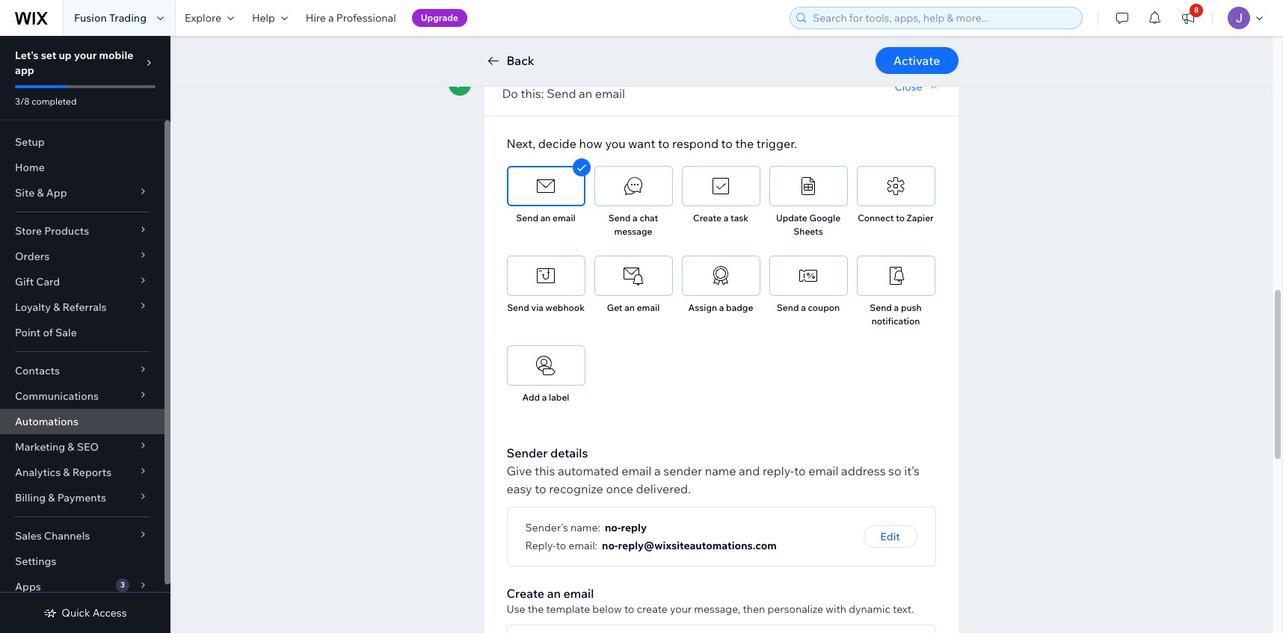 Task type: vqa. For each thing, say whether or not it's contained in the screenshot.
the top the Popup
no



Task type: describe. For each thing, give the bounding box(es) containing it.
send for send a push notification
[[870, 302, 893, 314]]

action 1 do this: send an email
[[502, 73, 626, 101]]

1 horizontal spatial the
[[736, 136, 754, 151]]

details
[[551, 446, 588, 461]]

update google sheets
[[777, 212, 841, 237]]

sales
[[15, 530, 42, 543]]

sender
[[664, 464, 703, 479]]

reports
[[72, 466, 112, 480]]

an for send
[[541, 212, 551, 224]]

easy
[[507, 482, 532, 497]]

let's
[[15, 49, 39, 62]]

activate
[[894, 53, 941, 68]]

hire a professional
[[306, 11, 396, 25]]

a for badge
[[720, 302, 725, 314]]

add for add condition
[[502, 23, 523, 37]]

an inside action 1 do this: send an email
[[579, 86, 593, 101]]

email inside action 1 do this: send an email
[[595, 86, 626, 101]]

fusion trading
[[74, 11, 147, 25]]

coupon
[[808, 302, 840, 314]]

explore
[[185, 11, 221, 25]]

contacts button
[[0, 358, 165, 384]]

address
[[842, 464, 886, 479]]

send for send a coupon
[[777, 302, 799, 314]]

3/8
[[15, 96, 30, 107]]

app
[[15, 64, 34, 77]]

send a push notification
[[870, 302, 922, 327]]

to inside create an email use the template below to create your message, then personalize with dynamic text.
[[625, 603, 635, 617]]

quick access
[[62, 607, 127, 620]]

sale
[[55, 326, 77, 340]]

connect to zapier
[[858, 212, 934, 224]]

to right the respond
[[722, 136, 733, 151]]

analytics & reports
[[15, 466, 112, 480]]

edit
[[881, 530, 901, 544]]

8 button
[[1172, 0, 1205, 36]]

let's set up your mobile app
[[15, 49, 133, 77]]

create
[[637, 603, 668, 617]]

card
[[36, 275, 60, 289]]

apps
[[15, 581, 41, 594]]

store products
[[15, 224, 89, 238]]

category image for get an email
[[623, 265, 645, 287]]

hire
[[306, 11, 326, 25]]

a for chat
[[633, 212, 638, 224]]

email left address
[[809, 464, 839, 479]]

a for professional
[[329, 11, 334, 25]]

automations link
[[0, 409, 165, 435]]

send inside action 1 do this: send an email
[[547, 86, 576, 101]]

sales channels button
[[0, 524, 165, 549]]

& for loyalty
[[53, 301, 60, 314]]

dynamic
[[849, 603, 891, 617]]

your inside let's set up your mobile app
[[74, 49, 97, 62]]

next, decide how you want to respond to the trigger.
[[507, 136, 798, 151]]

send for send via webhook
[[507, 302, 530, 314]]

category image for create a task
[[710, 175, 733, 198]]

how
[[579, 136, 603, 151]]

once
[[606, 482, 634, 497]]

label
[[549, 392, 570, 403]]

connect
[[858, 212, 894, 224]]

respond
[[673, 136, 719, 151]]

quick access button
[[44, 607, 127, 620]]

access
[[93, 607, 127, 620]]

to right the and
[[795, 464, 806, 479]]

sender's
[[526, 522, 569, 535]]

name:
[[571, 522, 601, 535]]

of
[[43, 326, 53, 340]]

create a task
[[694, 212, 749, 224]]

channels
[[44, 530, 90, 543]]

the inside create an email use the template below to create your message, then personalize with dynamic text.
[[528, 603, 544, 617]]

payments
[[57, 492, 106, 505]]

a for push
[[895, 302, 900, 314]]

1
[[532, 73, 536, 84]]

up
[[59, 49, 72, 62]]

a for task
[[724, 212, 729, 224]]

message
[[615, 226, 653, 237]]

send for send an email
[[517, 212, 539, 224]]

category image for send a push notification
[[885, 265, 908, 287]]

get
[[607, 302, 623, 314]]

analytics & reports button
[[0, 460, 165, 486]]

point of sale
[[15, 326, 77, 340]]

setup
[[15, 135, 45, 149]]

a for coupon
[[801, 302, 806, 314]]

hire a professional link
[[297, 0, 405, 36]]

delivered.
[[636, 482, 691, 497]]

help button
[[243, 0, 297, 36]]

update
[[777, 212, 808, 224]]

do
[[502, 86, 518, 101]]

automations
[[15, 415, 79, 429]]

add condition button
[[484, 23, 574, 37]]

reply
[[621, 522, 647, 535]]

sales channels
[[15, 530, 90, 543]]

email:
[[569, 539, 598, 553]]

home link
[[0, 155, 165, 180]]

close
[[895, 80, 923, 94]]

referrals
[[62, 301, 107, 314]]

upgrade
[[421, 12, 459, 23]]

so
[[889, 464, 902, 479]]



Task type: locate. For each thing, give the bounding box(es) containing it.
google
[[810, 212, 841, 224]]

email left "send a chat message"
[[553, 212, 576, 224]]

reply-
[[763, 464, 795, 479]]

this
[[535, 464, 556, 479]]

send right "this:"
[[547, 86, 576, 101]]

send a chat message
[[609, 212, 659, 237]]

a right hire
[[329, 11, 334, 25]]

8
[[1195, 5, 1200, 15]]

add a label
[[523, 392, 570, 403]]

a up notification
[[895, 302, 900, 314]]

& right loyalty
[[53, 301, 60, 314]]

email up once
[[622, 464, 652, 479]]

get an email
[[607, 302, 660, 314]]

& for billing
[[48, 492, 55, 505]]

loyalty & referrals
[[15, 301, 107, 314]]

sidebar element
[[0, 36, 171, 634]]

chat
[[640, 212, 659, 224]]

to right below
[[625, 603, 635, 617]]

help
[[252, 11, 275, 25]]

create for a
[[694, 212, 722, 224]]

email up the you
[[595, 86, 626, 101]]

point of sale link
[[0, 320, 165, 346]]

Search for tools, apps, help & more... field
[[809, 7, 1078, 28]]

to left email:
[[557, 539, 567, 553]]

category image up send via webhook
[[535, 265, 557, 287]]

send inside send a push notification
[[870, 302, 893, 314]]

message,
[[695, 603, 741, 617]]

marketing & seo
[[15, 441, 99, 454]]

your right create
[[670, 603, 692, 617]]

& for analytics
[[63, 466, 70, 480]]

to left zapier
[[897, 212, 905, 224]]

& left reports
[[63, 466, 70, 480]]

email right get
[[637, 302, 660, 314]]

marketing & seo button
[[0, 435, 165, 460]]

give
[[507, 464, 532, 479]]

category image up push on the top
[[885, 265, 908, 287]]

category image for send a coupon
[[798, 265, 820, 287]]

your right up
[[74, 49, 97, 62]]

a inside sender details give this automated email a sender name and reply-to email address so it's easy to recognize once delivered.
[[655, 464, 661, 479]]

1 vertical spatial the
[[528, 603, 544, 617]]

create an email use the template below to create your message, then personalize with dynamic text.
[[507, 587, 915, 617]]

category image up the create a task
[[710, 175, 733, 198]]

task
[[731, 212, 749, 224]]

category image for send via webhook
[[535, 265, 557, 287]]

fusion
[[74, 11, 107, 25]]

category image up the chat
[[623, 175, 645, 198]]

via
[[532, 302, 544, 314]]

it's
[[905, 464, 920, 479]]

then
[[743, 603, 766, 617]]

automated
[[558, 464, 619, 479]]

the left trigger.
[[736, 136, 754, 151]]

gift card button
[[0, 269, 165, 295]]

an for get
[[625, 302, 635, 314]]

site
[[15, 186, 35, 200]]

no- right email:
[[602, 539, 618, 553]]

this:
[[521, 86, 544, 101]]

category image up connect to zapier
[[885, 175, 908, 198]]

mobile
[[99, 49, 133, 62]]

3/8 completed
[[15, 96, 77, 107]]

sender details give this automated email a sender name and reply-to email address so it's easy to recognize once delivered.
[[507, 446, 920, 497]]

send
[[547, 86, 576, 101], [517, 212, 539, 224], [609, 212, 631, 224], [507, 302, 530, 314], [777, 302, 799, 314], [870, 302, 893, 314]]

to inside the sender's name: no-reply reply-to email: no-reply@wixsiteautomations.com
[[557, 539, 567, 553]]

sender
[[507, 446, 548, 461]]

and
[[739, 464, 760, 479]]

gift
[[15, 275, 34, 289]]

category image up get an email
[[623, 265, 645, 287]]

billing & payments
[[15, 492, 106, 505]]

0 vertical spatial create
[[694, 212, 722, 224]]

contacts
[[15, 364, 60, 378]]

communications button
[[0, 384, 165, 409]]

create for an
[[507, 587, 545, 602]]

send via webhook
[[507, 302, 585, 314]]

your inside create an email use the template below to create your message, then personalize with dynamic text.
[[670, 603, 692, 617]]

0 vertical spatial no-
[[605, 522, 621, 535]]

email
[[595, 86, 626, 101], [553, 212, 576, 224], [637, 302, 660, 314], [622, 464, 652, 479], [809, 464, 839, 479], [564, 587, 594, 602]]

set
[[41, 49, 56, 62]]

a left coupon
[[801, 302, 806, 314]]

back
[[507, 53, 535, 68]]

send an email
[[517, 212, 576, 224]]

& right "billing" at the left of page
[[48, 492, 55, 505]]

send up message
[[609, 212, 631, 224]]

assign
[[689, 302, 718, 314]]

below
[[593, 603, 622, 617]]

point
[[15, 326, 41, 340]]

zapier
[[907, 212, 934, 224]]

a left label
[[542, 392, 547, 403]]

1 vertical spatial add
[[523, 392, 540, 403]]

close button
[[895, 80, 941, 94]]

1 vertical spatial no-
[[602, 539, 618, 553]]

send for send a chat message
[[609, 212, 631, 224]]

& for site
[[37, 186, 44, 200]]

completed
[[32, 96, 77, 107]]

site & app
[[15, 186, 67, 200]]

send inside "send a chat message"
[[609, 212, 631, 224]]

with
[[826, 603, 847, 617]]

send up notification
[[870, 302, 893, 314]]

webhook
[[546, 302, 585, 314]]

add for add a label
[[523, 392, 540, 403]]

your
[[74, 49, 97, 62], [670, 603, 692, 617]]

an
[[579, 86, 593, 101], [541, 212, 551, 224], [625, 302, 635, 314], [547, 587, 561, 602]]

to down this
[[535, 482, 547, 497]]

communications
[[15, 390, 99, 403]]

a up delivered.
[[655, 464, 661, 479]]

a left the badge
[[720, 302, 725, 314]]

& left seo
[[68, 441, 74, 454]]

email up template
[[564, 587, 594, 602]]

a inside send a push notification
[[895, 302, 900, 314]]

category image up send a coupon
[[798, 265, 820, 287]]

0 vertical spatial the
[[736, 136, 754, 151]]

upgrade button
[[412, 9, 468, 27]]

category image for update google sheets
[[798, 175, 820, 198]]

1 horizontal spatial create
[[694, 212, 722, 224]]

billing & payments button
[[0, 486, 165, 511]]

create up use at the bottom of the page
[[507, 587, 545, 602]]

orders
[[15, 250, 50, 263]]

to right want
[[658, 136, 670, 151]]

send down next,
[[517, 212, 539, 224]]

want
[[629, 136, 656, 151]]

create inside create an email use the template below to create your message, then personalize with dynamic text.
[[507, 587, 545, 602]]

reply@wixsiteautomations.com
[[618, 539, 777, 553]]

add left label
[[523, 392, 540, 403]]

email inside create an email use the template below to create your message, then personalize with dynamic text.
[[564, 587, 594, 602]]

assign a badge
[[689, 302, 754, 314]]

action
[[502, 73, 530, 84]]

& right "site"
[[37, 186, 44, 200]]

category image for send an email
[[535, 175, 557, 198]]

0 vertical spatial your
[[74, 49, 97, 62]]

a for label
[[542, 392, 547, 403]]

send left coupon
[[777, 302, 799, 314]]

category image up add a label
[[535, 355, 557, 377]]

use
[[507, 603, 526, 617]]

category image up update
[[798, 175, 820, 198]]

create left task
[[694, 212, 722, 224]]

settings link
[[0, 549, 165, 575]]

a left task
[[724, 212, 729, 224]]

an for create
[[547, 587, 561, 602]]

billing
[[15, 492, 46, 505]]

category image
[[535, 175, 557, 198], [623, 175, 645, 198], [798, 175, 820, 198], [535, 265, 557, 287], [623, 265, 645, 287], [710, 265, 733, 287], [535, 355, 557, 377]]

category image up assign a badge
[[710, 265, 733, 287]]

condition
[[525, 23, 574, 37]]

sheets
[[794, 226, 824, 237]]

1 vertical spatial create
[[507, 587, 545, 602]]

reply-
[[526, 539, 557, 553]]

name
[[705, 464, 737, 479]]

add up back button
[[502, 23, 523, 37]]

the right use at the bottom of the page
[[528, 603, 544, 617]]

&
[[37, 186, 44, 200], [53, 301, 60, 314], [68, 441, 74, 454], [63, 466, 70, 480], [48, 492, 55, 505]]

0 horizontal spatial your
[[74, 49, 97, 62]]

an inside create an email use the template below to create your message, then personalize with dynamic text.
[[547, 587, 561, 602]]

gift card
[[15, 275, 60, 289]]

category image for assign a badge
[[710, 265, 733, 287]]

1 vertical spatial your
[[670, 603, 692, 617]]

& for marketing
[[68, 441, 74, 454]]

0 horizontal spatial create
[[507, 587, 545, 602]]

a up message
[[633, 212, 638, 224]]

0 horizontal spatial the
[[528, 603, 544, 617]]

0 vertical spatial add
[[502, 23, 523, 37]]

recognize
[[549, 482, 604, 497]]

edit button
[[864, 526, 918, 548]]

1 horizontal spatial your
[[670, 603, 692, 617]]

store
[[15, 224, 42, 238]]

send left via
[[507, 302, 530, 314]]

a inside "send a chat message"
[[633, 212, 638, 224]]

& inside popup button
[[63, 466, 70, 480]]

no- right name:
[[605, 522, 621, 535]]

category image up send an email
[[535, 175, 557, 198]]

sender's name: no-reply reply-to email: no-reply@wixsiteautomations.com
[[526, 522, 777, 553]]

category image
[[710, 175, 733, 198], [885, 175, 908, 198], [798, 265, 820, 287], [885, 265, 908, 287]]

app
[[46, 186, 67, 200]]



